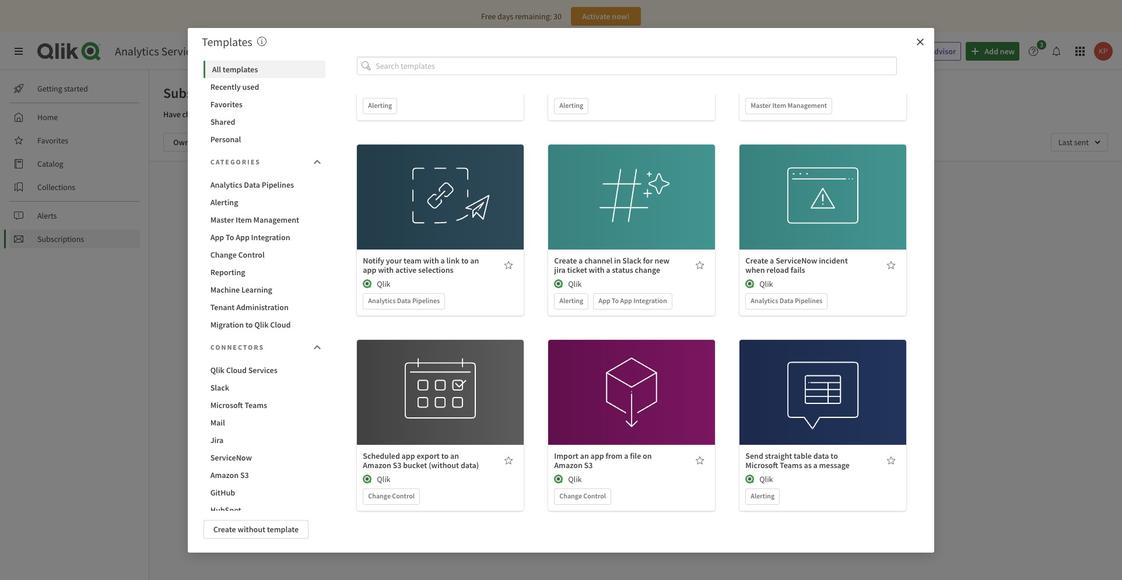 Task type: describe. For each thing, give the bounding box(es) containing it.
master inside button
[[210, 214, 234, 225]]

use for team
[[418, 179, 431, 190]]

1 horizontal spatial sheet
[[645, 261, 664, 272]]

add to favorites image for notify your team with a link to an app with active selections
[[504, 261, 514, 270]]

use template for incident
[[800, 179, 847, 190]]

use template for with
[[418, 179, 464, 190]]

qlik cloud services
[[210, 365, 278, 376]]

management inside button
[[254, 214, 299, 225]]

a left channel
[[579, 256, 583, 266]]

notify
[[363, 256, 385, 266]]

shared button
[[203, 113, 326, 130]]

click
[[643, 273, 660, 284]]

control for import an app from a file on amazon s3
[[584, 492, 606, 501]]

add to favorites image for create a servicenow incident when reload fails
[[887, 261, 897, 270]]

to up regular
[[602, 261, 609, 272]]

in inside create a channel in slack for new jira ticket with a status change
[[615, 256, 621, 266]]

2 vertical spatial or
[[594, 285, 602, 295]]

getting started link
[[9, 79, 140, 98]]

subscriptions
[[647, 246, 701, 257]]

incident
[[819, 256, 848, 266]]

machine learning
[[210, 284, 272, 295]]

app down basis.
[[621, 297, 633, 305]]

from
[[606, 451, 623, 462]]

any
[[631, 246, 646, 257]]

create for create a channel in slack for new jira ticket with a status change
[[555, 256, 577, 266]]

home link
[[9, 108, 140, 127]]

templates
[[223, 64, 258, 74]]

your inside notify your team with a link to an app with active selections
[[386, 256, 402, 266]]

get
[[668, 285, 679, 295]]

jira
[[555, 265, 566, 276]]

change for import an app from a file on amazon s3
[[560, 492, 582, 501]]

regular
[[596, 273, 620, 284]]

favorites inside the navigation pane element
[[37, 135, 68, 146]]

on inside import an app from a file on amazon s3
[[643, 451, 652, 462]]

details button for in
[[596, 201, 669, 220]]

active
[[396, 265, 417, 276]]

import an app from a file on amazon s3
[[555, 451, 652, 471]]

personal button
[[203, 130, 326, 148]]

started
[[64, 83, 88, 94]]

scheduled app export to an amazon s3 bucket (without data)
[[363, 451, 479, 471]]

home
[[37, 112, 58, 123]]

alerts
[[37, 211, 57, 221]]

subscriptions inside the navigation pane element
[[37, 234, 84, 245]]

templates are pre-built automations that help you automate common business workflows. get started by selecting one of the pre-built templates or choose the blank canvas to build an automation from scratch. image
[[257, 36, 267, 46]]

basis.
[[622, 273, 641, 284]]

ticket
[[568, 265, 588, 276]]

have
[[163, 109, 181, 120]]

close sidebar menu image
[[14, 47, 23, 56]]

servicenow inside the create a servicenow incident when reload fails
[[776, 256, 818, 266]]

a up regular
[[611, 261, 615, 272]]

change control for scheduled app export to an amazon s3 bucket (without data)
[[368, 492, 415, 501]]

microsoft inside "send straight table data to microsoft teams as a message"
[[746, 461, 779, 471]]

last sent image
[[1052, 133, 1109, 152]]

administration
[[236, 302, 289, 313]]

amazon s3 button
[[203, 467, 326, 484]]

when
[[746, 265, 765, 276]]

qlik image for create a servicenow incident when reload fails
[[746, 280, 755, 289]]

to left get
[[659, 285, 667, 295]]

2 horizontal spatial on
[[701, 273, 710, 284]]

qlik image for create a channel in slack for new jira ticket with a status change
[[555, 280, 564, 289]]

0 vertical spatial you
[[351, 109, 363, 120]]

new
[[655, 256, 670, 266]]

you do not have any subscriptions yet subscribe to a chart or sheet to receive it by email on a regular basis. click 'subscribe' on the chart or sheet in the app to get started.
[[559, 246, 722, 295]]

use template button for from
[[596, 371, 669, 389]]

control for scheduled app export to an amazon s3 bucket (without data)
[[392, 492, 415, 501]]

jira
[[210, 435, 224, 446]]

connectors button
[[203, 336, 326, 359]]

notify your team with a link to an app with active selections
[[363, 256, 479, 276]]

team
[[404, 256, 422, 266]]

a inside "send straight table data to microsoft teams as a message"
[[814, 461, 818, 471]]

use template for from
[[609, 375, 655, 385]]

details for in
[[620, 205, 644, 215]]

qlik for scheduled app export to an amazon s3 bucket (without data)
[[377, 475, 391, 485]]

to up 'personal' button at left
[[282, 109, 289, 120]]

charts
[[182, 109, 204, 120]]

you inside you do not have any subscriptions yet subscribe to a chart or sheet to receive it by email on a regular basis. click 'subscribe' on the chart or sheet in the app to get started.
[[566, 246, 580, 257]]

table
[[794, 451, 812, 462]]

s3 inside "button"
[[240, 470, 249, 481]]

qlik inside 'button'
[[210, 365, 225, 376]]

bucket
[[403, 461, 427, 471]]

to inside button
[[226, 232, 234, 242]]

a inside the create a servicenow incident when reload fails
[[770, 256, 775, 266]]

analytics services element
[[115, 44, 202, 58]]

getting
[[37, 83, 62, 94]]

a left status
[[607, 265, 611, 276]]

learning
[[242, 284, 272, 295]]

all templates button
[[203, 60, 326, 78]]

import
[[555, 451, 579, 462]]

insight
[[904, 46, 929, 57]]

amazon s3
[[210, 470, 249, 481]]

analytics data pipelines for create a servicenow incident when reload fails
[[751, 297, 823, 305]]

reporting
[[210, 267, 245, 277]]

teams inside button
[[245, 400, 267, 411]]

template for in
[[624, 179, 655, 190]]

used
[[243, 81, 259, 92]]

favorites link
[[9, 131, 140, 150]]

cloud inside 'button'
[[226, 365, 247, 376]]

template inside 'create without template' button
[[267, 524, 299, 535]]

change control button
[[203, 246, 326, 263]]

mail button
[[203, 414, 326, 432]]

0 horizontal spatial sheet
[[603, 285, 622, 295]]

to down subscriptions
[[665, 261, 673, 272]]

integration inside app to app integration button
[[251, 232, 290, 242]]

an inside notify your team with a link to an app with active selections
[[471, 256, 479, 266]]

qlik for create a servicenow incident when reload fails
[[760, 279, 774, 290]]

teams inside "send straight table data to microsoft teams as a message"
[[780, 461, 803, 471]]

machine
[[210, 284, 240, 295]]

to inside button
[[246, 320, 253, 330]]

qlik image for notify your team with a link to an app with active selections
[[363, 280, 373, 289]]

file
[[630, 451, 641, 462]]

0 vertical spatial your
[[290, 109, 306, 120]]

app down regular
[[599, 297, 611, 305]]

change inside button
[[210, 249, 237, 260]]

0 vertical spatial master item management
[[751, 101, 828, 110]]

collections link
[[9, 178, 140, 197]]

amazon inside "button"
[[210, 470, 239, 481]]

templates
[[202, 34, 253, 49]]

details for incident
[[812, 205, 836, 215]]

have charts or sheets sent straight to your email inbox. you can also bundle multiple sheets into a quick and easy report.
[[163, 109, 571, 120]]

ask insight advisor
[[890, 46, 957, 57]]

free days remaining: 30
[[481, 11, 562, 22]]

template for incident
[[815, 179, 847, 190]]

use for servicenow
[[800, 179, 813, 190]]

qlik for import an app from a file on amazon s3
[[569, 475, 582, 485]]

microsoft inside button
[[210, 400, 243, 411]]

master item management inside button
[[210, 214, 299, 225]]

remaining:
[[515, 11, 552, 22]]

quick
[[495, 109, 514, 120]]

hubspot
[[210, 505, 241, 516]]

qlik cloud services button
[[203, 362, 326, 379]]

advisor
[[930, 46, 957, 57]]

details button for with
[[404, 201, 477, 220]]

details button for data
[[787, 396, 860, 415]]

scheduled
[[363, 451, 400, 462]]

add to favorites image for message
[[887, 456, 897, 466]]

analytics data pipelines button
[[203, 176, 326, 193]]

recently used button
[[203, 78, 326, 95]]

s3 inside import an app from a file on amazon s3
[[584, 461, 593, 471]]

use template button for with
[[404, 175, 477, 194]]

a right into
[[489, 109, 494, 120]]

use template for to
[[418, 375, 464, 385]]

recently used
[[210, 81, 259, 92]]

1 horizontal spatial with
[[424, 256, 439, 266]]

all
[[212, 64, 221, 74]]

create a channel in slack for new jira ticket with a status change
[[555, 256, 670, 276]]

cloud inside button
[[270, 320, 291, 330]]

alerts link
[[9, 207, 140, 225]]

0 vertical spatial management
[[788, 101, 828, 110]]

alerting button
[[203, 193, 326, 211]]

github
[[210, 488, 235, 498]]

0 horizontal spatial email
[[308, 109, 327, 120]]

use template for data
[[800, 375, 847, 385]]

pipelines for create a servicenow incident when reload fails
[[795, 297, 823, 305]]

servicenow inside "button"
[[210, 453, 252, 463]]

control inside button
[[238, 249, 265, 260]]

qlik inside button
[[255, 320, 269, 330]]

machine learning button
[[203, 281, 326, 299]]

1 vertical spatial integration
[[634, 297, 667, 305]]

in inside you do not have any subscriptions yet subscribe to a chart or sheet to receive it by email on a regular basis. click 'subscribe' on the chart or sheet in the app to get started.
[[624, 285, 630, 295]]

microsoft teams
[[210, 400, 267, 411]]

a inside import an app from a file on amazon s3
[[625, 451, 629, 462]]

slack inside button
[[210, 383, 229, 393]]

github button
[[203, 484, 326, 502]]

channel
[[585, 256, 613, 266]]

0 horizontal spatial straight
[[254, 109, 280, 120]]

email inside you do not have any subscriptions yet subscribe to a chart or sheet to receive it by email on a regular basis. click 'subscribe' on the chart or sheet in the app to get started.
[[559, 273, 578, 284]]

with for an
[[378, 265, 394, 276]]

app inside you do not have any subscriptions yet subscribe to a chart or sheet to receive it by email on a regular basis. click 'subscribe' on the chart or sheet in the app to get started.
[[645, 285, 658, 295]]

data inside 'analytics data pipelines' button
[[244, 179, 260, 190]]

yet
[[703, 246, 716, 257]]

create for create without template
[[213, 524, 236, 535]]

selections
[[418, 265, 454, 276]]

details button for from
[[596, 396, 669, 415]]

templates are pre-built automations that help you automate common business workflows. get started by selecting one of the pre-built templates or choose the blank canvas to build an automation from scratch. tooltip
[[257, 34, 267, 49]]

template for from
[[624, 375, 655, 385]]

can
[[365, 109, 377, 120]]

a down subscribe
[[590, 273, 594, 284]]

use for app
[[609, 375, 622, 385]]

activate
[[582, 11, 611, 22]]



Task type: vqa. For each thing, say whether or not it's contained in the screenshot.
Inbox. in the top of the page
yes



Task type: locate. For each thing, give the bounding box(es) containing it.
app up reporting at the top left of page
[[210, 232, 224, 242]]

with for jira
[[589, 265, 605, 276]]

qlik for notify your team with a link to an app with active selections
[[377, 279, 391, 290]]

alerting down send
[[751, 492, 775, 501]]

1 vertical spatial item
[[236, 214, 252, 225]]

app up change control button
[[236, 232, 250, 242]]

an right link
[[471, 256, 479, 266]]

integration
[[251, 232, 290, 242], [634, 297, 667, 305]]

slack left the for on the right top of the page
[[623, 256, 642, 266]]

into
[[474, 109, 488, 120]]

for
[[643, 256, 653, 266]]

data down reload
[[780, 297, 794, 305]]

use template button for data
[[787, 371, 860, 389]]

Search templates text field
[[376, 56, 898, 75]]

0 vertical spatial microsoft
[[210, 400, 243, 411]]

0 horizontal spatial integration
[[251, 232, 290, 242]]

'subscribe'
[[661, 273, 699, 284]]

add to favorites image for import an app from a file on amazon s3
[[696, 456, 705, 466]]

0 horizontal spatial data
[[244, 179, 260, 190]]

to right data
[[831, 451, 839, 462]]

0 horizontal spatial subscriptions
[[37, 234, 84, 245]]

an inside scheduled app export to an amazon s3 bucket (without data)
[[451, 451, 459, 462]]

use template
[[418, 179, 464, 190], [609, 179, 655, 190], [800, 179, 847, 190], [418, 375, 464, 385], [609, 375, 655, 385], [800, 375, 847, 385]]

use for table
[[800, 375, 813, 385]]

to right export
[[442, 451, 449, 462]]

0 vertical spatial the
[[711, 273, 722, 284]]

pipelines up alerting button
[[262, 179, 294, 190]]

create
[[555, 256, 577, 266], [746, 256, 769, 266], [213, 524, 236, 535]]

qlik image down send
[[746, 475, 755, 484]]

0 horizontal spatial slack
[[210, 383, 229, 393]]

tenant administration button
[[203, 299, 326, 316]]

alerting inside alerting button
[[210, 197, 238, 207]]

qlik image
[[363, 280, 373, 289], [746, 280, 755, 289]]

with left active
[[378, 265, 394, 276]]

amazon inside scheduled app export to an amazon s3 bucket (without data)
[[363, 461, 391, 471]]

1 vertical spatial master
[[210, 214, 234, 225]]

1 horizontal spatial integration
[[634, 297, 667, 305]]

a right when
[[770, 256, 775, 266]]

0 vertical spatial slack
[[623, 256, 642, 266]]

add to favorites image for create a channel in slack for new jira ticket with a status change
[[696, 261, 705, 270]]

you
[[351, 109, 363, 120], [566, 246, 580, 257]]

add to favorites image left jira
[[504, 261, 514, 270]]

0 vertical spatial services
[[161, 44, 202, 58]]

qlik down notify
[[377, 279, 391, 290]]

teams up mail button on the left of page
[[245, 400, 267, 411]]

1 horizontal spatial to
[[612, 297, 619, 305]]

integration up change control button
[[251, 232, 290, 242]]

0 vertical spatial app to app integration
[[210, 232, 290, 242]]

details button up file on the right
[[596, 396, 669, 415]]

1 horizontal spatial chart
[[617, 261, 635, 272]]

activate now!
[[582, 11, 630, 22]]

an inside import an app from a file on amazon s3
[[581, 451, 589, 462]]

0 horizontal spatial s3
[[240, 470, 249, 481]]

qlik image down jira
[[555, 280, 564, 289]]

alerting left bundle
[[368, 101, 392, 110]]

create left 'do'
[[555, 256, 577, 266]]

1 vertical spatial email
[[559, 273, 578, 284]]

change control
[[210, 249, 265, 260], [368, 492, 415, 501], [560, 492, 606, 501]]

slack button
[[203, 379, 326, 397]]

tenant
[[210, 302, 235, 313]]

qlik image for import an app from a file on amazon s3
[[555, 475, 564, 484]]

1 horizontal spatial subscriptions
[[163, 84, 246, 102]]

slack inside create a channel in slack for new jira ticket with a status change
[[623, 256, 642, 266]]

control down bucket
[[392, 492, 415, 501]]

sent
[[238, 109, 252, 120]]

item inside button
[[236, 214, 252, 225]]

app inside notify your team with a link to an app with active selections
[[363, 265, 377, 276]]

with inside create a channel in slack for new jira ticket with a status change
[[589, 265, 605, 276]]

details for data
[[812, 400, 836, 411]]

1 vertical spatial subscriptions
[[37, 234, 84, 245]]

data for create a servicenow incident when reload fails
[[780, 297, 794, 305]]

data up alerting button
[[244, 179, 260, 190]]

(without
[[429, 461, 459, 471]]

0 horizontal spatial create
[[213, 524, 236, 535]]

create down hubspot
[[213, 524, 236, 535]]

analytics inside button
[[210, 179, 242, 190]]

details for to
[[429, 400, 453, 411]]

receive
[[674, 261, 698, 272]]

master item management button
[[203, 211, 326, 228]]

connectors
[[210, 343, 264, 352]]

master item management down alerting button
[[210, 214, 299, 225]]

1 vertical spatial straight
[[765, 451, 793, 462]]

alerting down categories
[[210, 197, 238, 207]]

status
[[612, 265, 634, 276]]

1 horizontal spatial servicenow
[[776, 256, 818, 266]]

navigation pane element
[[0, 75, 149, 253]]

servicenow left incident
[[776, 256, 818, 266]]

as
[[804, 461, 812, 471]]

you left can
[[351, 109, 363, 120]]

with right the team
[[424, 256, 439, 266]]

1 vertical spatial teams
[[780, 461, 803, 471]]

item up app to app integration button
[[236, 214, 252, 225]]

2 horizontal spatial create
[[746, 256, 769, 266]]

details up data
[[812, 400, 836, 411]]

catalog link
[[9, 155, 140, 173]]

1 horizontal spatial change control
[[368, 492, 415, 501]]

0 vertical spatial to
[[226, 232, 234, 242]]

add to favorites image for data)
[[504, 456, 514, 466]]

app to app integration inside button
[[210, 232, 290, 242]]

alerting right easy
[[560, 101, 584, 110]]

report.
[[547, 109, 571, 120]]

2 horizontal spatial control
[[584, 492, 606, 501]]

qlik down send
[[760, 475, 774, 485]]

microsoft
[[210, 400, 243, 411], [746, 461, 779, 471]]

filters region
[[149, 124, 1123, 161]]

to right link
[[462, 256, 469, 266]]

add to favorites image
[[504, 456, 514, 466], [887, 456, 897, 466]]

your
[[290, 109, 306, 120], [386, 256, 402, 266]]

1 horizontal spatial amazon
[[363, 461, 391, 471]]

1 horizontal spatial change
[[368, 492, 391, 501]]

0 horizontal spatial qlik image
[[363, 280, 373, 289]]

0 horizontal spatial to
[[226, 232, 234, 242]]

with down not
[[589, 265, 605, 276]]

teams
[[245, 400, 267, 411], [780, 461, 803, 471]]

1 horizontal spatial master
[[751, 101, 772, 110]]

categories button
[[203, 150, 326, 174]]

0 horizontal spatial master
[[210, 214, 234, 225]]

2 horizontal spatial amazon
[[555, 461, 583, 471]]

app to app integration up change control button
[[210, 232, 290, 242]]

use template for in
[[609, 179, 655, 190]]

1 horizontal spatial in
[[624, 285, 630, 295]]

analytics
[[115, 44, 159, 58], [210, 179, 242, 190], [368, 297, 396, 305], [751, 297, 779, 305]]

create without template
[[213, 524, 299, 535]]

0 horizontal spatial control
[[238, 249, 265, 260]]

0 horizontal spatial change
[[210, 249, 237, 260]]

sheet down regular
[[603, 285, 622, 295]]

1 vertical spatial management
[[254, 214, 299, 225]]

change control down import an app from a file on amazon s3
[[560, 492, 606, 501]]

2 sheets from the left
[[451, 109, 473, 120]]

1 add to favorites image from the left
[[504, 456, 514, 466]]

services left templates
[[161, 44, 202, 58]]

to inside scheduled app export to an amazon s3 bucket (without data)
[[442, 451, 449, 462]]

details button for to
[[404, 396, 477, 415]]

1 horizontal spatial sheets
[[451, 109, 473, 120]]

use for channel
[[609, 179, 622, 190]]

export
[[417, 451, 440, 462]]

1 sheets from the left
[[214, 109, 236, 120]]

add to favorites image
[[504, 261, 514, 270], [696, 261, 705, 270], [887, 261, 897, 270], [696, 456, 705, 466]]

qlik image
[[555, 280, 564, 289], [363, 475, 373, 484], [555, 475, 564, 484], [746, 475, 755, 484]]

subscriptions link
[[9, 230, 140, 249]]

data for notify your team with a link to an app with active selections
[[397, 297, 411, 305]]

now!
[[612, 11, 630, 22]]

app inside scheduled app export to an amazon s3 bucket (without data)
[[402, 451, 415, 462]]

in
[[615, 256, 621, 266], [624, 285, 630, 295]]

1 vertical spatial master item management
[[210, 214, 299, 225]]

create inside create a channel in slack for new jira ticket with a status change
[[555, 256, 577, 266]]

0 horizontal spatial add to favorites image
[[504, 456, 514, 466]]

0 horizontal spatial services
[[161, 44, 202, 58]]

master down the search text box
[[751, 101, 772, 110]]

qlik image down scheduled
[[363, 475, 373, 484]]

inbox.
[[328, 109, 349, 120]]

data
[[814, 451, 830, 462]]

an
[[471, 256, 479, 266], [451, 451, 459, 462], [581, 451, 589, 462]]

reload
[[767, 265, 790, 276]]

analytics services
[[115, 44, 202, 58]]

to up reporting at the top left of page
[[226, 232, 234, 242]]

0 vertical spatial integration
[[251, 232, 290, 242]]

0 vertical spatial in
[[615, 256, 621, 266]]

favorites inside button
[[210, 99, 243, 109]]

1 horizontal spatial favorites
[[210, 99, 243, 109]]

shared
[[210, 116, 235, 127]]

1 vertical spatial your
[[386, 256, 402, 266]]

1 vertical spatial the
[[632, 285, 643, 295]]

qlik image down notify
[[363, 280, 373, 289]]

2 qlik image from the left
[[746, 280, 755, 289]]

create without template button
[[203, 520, 309, 539]]

also
[[379, 109, 393, 120]]

straight right sent
[[254, 109, 280, 120]]

app left active
[[363, 265, 377, 276]]

1 horizontal spatial microsoft
[[746, 461, 779, 471]]

details up file on the right
[[620, 400, 644, 411]]

subscriptions up "charts"
[[163, 84, 246, 102]]

details button up incident
[[787, 201, 860, 220]]

1 horizontal spatial an
[[471, 256, 479, 266]]

services inside qlik cloud services 'button'
[[248, 365, 278, 376]]

0 horizontal spatial favorites
[[37, 135, 68, 146]]

s3 inside scheduled app export to an amazon s3 bucket (without data)
[[393, 461, 402, 471]]

create for create a servicenow incident when reload fails
[[746, 256, 769, 266]]

on down it
[[701, 273, 710, 284]]

easy
[[530, 109, 546, 120]]

1 vertical spatial servicenow
[[210, 453, 252, 463]]

servicenow button
[[203, 449, 326, 467]]

cloud down tenant administration button
[[270, 320, 291, 330]]

template for to
[[432, 375, 464, 385]]

pipelines down "fails"
[[795, 297, 823, 305]]

pipelines down selections
[[413, 297, 440, 305]]

0 horizontal spatial change control
[[210, 249, 265, 260]]

to inside "send straight table data to microsoft teams as a message"
[[831, 451, 839, 462]]

alerting down the ticket
[[560, 297, 584, 305]]

without
[[238, 524, 266, 535]]

1 vertical spatial cloud
[[226, 365, 247, 376]]

1 horizontal spatial you
[[566, 246, 580, 257]]

details button for incident
[[787, 201, 860, 220]]

or right "charts"
[[205, 109, 212, 120]]

the
[[711, 273, 722, 284], [632, 285, 643, 295]]

app left from at the bottom right of page
[[591, 451, 604, 462]]

details button up export
[[404, 396, 477, 415]]

teams left as
[[780, 461, 803, 471]]

0 horizontal spatial amazon
[[210, 470, 239, 481]]

microsoft up the mail
[[210, 400, 243, 411]]

change
[[210, 249, 237, 260], [368, 492, 391, 501], [560, 492, 582, 501]]

qlik for send straight table data to microsoft teams as a message
[[760, 475, 774, 485]]

favorites down recently
[[210, 99, 243, 109]]

details button up link
[[404, 201, 477, 220]]

cloud down 'connectors'
[[226, 365, 247, 376]]

1 vertical spatial slack
[[210, 383, 229, 393]]

to down regular
[[612, 297, 619, 305]]

2 horizontal spatial analytics data pipelines
[[751, 297, 823, 305]]

change down import in the bottom of the page
[[560, 492, 582, 501]]

in down basis.
[[624, 285, 630, 295]]

0 horizontal spatial master item management
[[210, 214, 299, 225]]

slack up the microsoft teams
[[210, 383, 229, 393]]

qlik image for scheduled app export to an amazon s3 bucket (without data)
[[363, 475, 373, 484]]

pipelines inside 'analytics data pipelines' button
[[262, 179, 294, 190]]

template for with
[[432, 179, 464, 190]]

1 horizontal spatial control
[[392, 492, 415, 501]]

link
[[447, 256, 460, 266]]

with
[[424, 256, 439, 266], [378, 265, 394, 276], [589, 265, 605, 276]]

change for scheduled app export to an amazon s3 bucket (without data)
[[368, 492, 391, 501]]

item
[[773, 101, 787, 110], [236, 214, 252, 225]]

1 vertical spatial you
[[566, 246, 580, 257]]

change control inside button
[[210, 249, 265, 260]]

details for from
[[620, 400, 644, 411]]

0 horizontal spatial on
[[580, 273, 589, 284]]

amazon left from at the bottom right of page
[[555, 461, 583, 471]]

30
[[554, 11, 562, 22]]

1 horizontal spatial management
[[788, 101, 828, 110]]

2 horizontal spatial s3
[[584, 461, 593, 471]]

collections
[[37, 182, 75, 193]]

1 horizontal spatial master item management
[[751, 101, 828, 110]]

chart
[[617, 261, 635, 272], [575, 285, 593, 295]]

app to app integration button
[[203, 228, 326, 246]]

app to app integration down basis.
[[599, 297, 667, 305]]

0 vertical spatial sheet
[[645, 261, 664, 272]]

1 qlik image from the left
[[363, 280, 373, 289]]

slack
[[623, 256, 642, 266], [210, 383, 229, 393]]

0 horizontal spatial servicenow
[[210, 453, 252, 463]]

sheets left into
[[451, 109, 473, 120]]

pipelines for notify your team with a link to an app with active selections
[[413, 297, 440, 305]]

0 vertical spatial email
[[308, 109, 327, 120]]

ask
[[890, 46, 903, 57]]

analytics data pipelines for notify your team with a link to an app with active selections
[[368, 297, 440, 305]]

template for data
[[815, 375, 847, 385]]

amazon inside import an app from a file on amazon s3
[[555, 461, 583, 471]]

1 horizontal spatial cloud
[[270, 320, 291, 330]]

catalog
[[37, 159, 63, 169]]

change
[[635, 265, 661, 276]]

analytics data pipelines inside button
[[210, 179, 294, 190]]

send
[[746, 451, 764, 462]]

1 vertical spatial in
[[624, 285, 630, 295]]

microsoft left table
[[746, 461, 779, 471]]

pipelines
[[262, 179, 294, 190], [413, 297, 440, 305], [795, 297, 823, 305]]

qlik
[[377, 279, 391, 290], [569, 279, 582, 290], [760, 279, 774, 290], [255, 320, 269, 330], [210, 365, 225, 376], [377, 475, 391, 485], [569, 475, 582, 485], [760, 475, 774, 485]]

1 vertical spatial chart
[[575, 285, 593, 295]]

control down app to app integration button
[[238, 249, 265, 260]]

not
[[594, 246, 608, 257]]

analytics data pipelines down reload
[[751, 297, 823, 305]]

item down the search text box
[[773, 101, 787, 110]]

do
[[582, 246, 592, 257]]

data
[[244, 179, 260, 190], [397, 297, 411, 305], [780, 297, 794, 305]]

1 horizontal spatial the
[[711, 273, 722, 284]]

create inside the create a servicenow incident when reload fails
[[746, 256, 769, 266]]

1 vertical spatial services
[[248, 365, 278, 376]]

close image
[[916, 37, 926, 46]]

use template button for incident
[[787, 175, 860, 194]]

qlik for create a channel in slack for new jira ticket with a status change
[[569, 279, 582, 290]]

1 horizontal spatial item
[[773, 101, 787, 110]]

0 vertical spatial chart
[[617, 261, 635, 272]]

migration to qlik cloud button
[[203, 316, 326, 334]]

0 horizontal spatial analytics data pipelines
[[210, 179, 294, 190]]

the down by
[[711, 273, 722, 284]]

an right import in the bottom of the page
[[581, 451, 589, 462]]

add to favorites image right incident
[[887, 261, 897, 270]]

1 vertical spatial to
[[612, 297, 619, 305]]

0 vertical spatial servicenow
[[776, 256, 818, 266]]

add to favorites image left by
[[696, 261, 705, 270]]

details for with
[[429, 205, 453, 215]]

microsoft teams button
[[203, 397, 326, 414]]

control down import an app from a file on amazon s3
[[584, 492, 606, 501]]

master up app to app integration button
[[210, 214, 234, 225]]

a right as
[[814, 461, 818, 471]]

change control for import an app from a file on amazon s3
[[560, 492, 606, 501]]

2 horizontal spatial data
[[780, 297, 794, 305]]

qlik image for send straight table data to microsoft teams as a message
[[746, 475, 755, 484]]

straight inside "send straight table data to microsoft teams as a message"
[[765, 451, 793, 462]]

0 horizontal spatial management
[[254, 214, 299, 225]]

change control down bucket
[[368, 492, 415, 501]]

a left link
[[441, 256, 445, 266]]

email left inbox.
[[308, 109, 327, 120]]

1 horizontal spatial on
[[643, 451, 652, 462]]

alerting
[[368, 101, 392, 110], [560, 101, 584, 110], [210, 197, 238, 207], [560, 297, 584, 305], [751, 492, 775, 501]]

use for export
[[418, 375, 431, 385]]

app to app integration
[[210, 232, 290, 242], [599, 297, 667, 305]]

your left the team
[[386, 256, 402, 266]]

tenant administration
[[210, 302, 289, 313]]

0 horizontal spatial with
[[378, 265, 394, 276]]

0 horizontal spatial item
[[236, 214, 252, 225]]

a inside notify your team with a link to an app with active selections
[[441, 256, 445, 266]]

details up link
[[429, 205, 453, 215]]

0 vertical spatial or
[[205, 109, 212, 120]]

create left "fails"
[[746, 256, 769, 266]]

create inside 'create without template' button
[[213, 524, 236, 535]]

1 vertical spatial or
[[636, 261, 644, 272]]

1 horizontal spatial services
[[248, 365, 278, 376]]

Search text field
[[678, 42, 864, 61]]

1 horizontal spatial app to app integration
[[599, 297, 667, 305]]

1 horizontal spatial add to favorites image
[[887, 456, 897, 466]]

subscriptions
[[163, 84, 246, 102], [37, 234, 84, 245]]

0 horizontal spatial chart
[[575, 285, 593, 295]]

1 horizontal spatial pipelines
[[413, 297, 440, 305]]

2 add to favorites image from the left
[[887, 456, 897, 466]]

2 horizontal spatial or
[[636, 261, 644, 272]]

jira button
[[203, 432, 326, 449]]

0 horizontal spatial or
[[205, 109, 212, 120]]

app down "click"
[[645, 285, 658, 295]]

0 vertical spatial straight
[[254, 109, 280, 120]]

by
[[706, 261, 715, 272]]

use template button for in
[[596, 175, 669, 194]]

details up incident
[[812, 205, 836, 215]]

use template button for to
[[404, 371, 477, 389]]

2 horizontal spatial pipelines
[[795, 297, 823, 305]]

days
[[498, 11, 514, 22]]

to inside notify your team with a link to an app with active selections
[[462, 256, 469, 266]]

data down active
[[397, 297, 411, 305]]

0 horizontal spatial the
[[632, 285, 643, 295]]

favorites button
[[203, 95, 326, 113]]

favorites up catalog
[[37, 135, 68, 146]]

0 vertical spatial item
[[773, 101, 787, 110]]

app inside import an app from a file on amazon s3
[[591, 451, 604, 462]]

chart up basis.
[[617, 261, 635, 272]]

template
[[432, 179, 464, 190], [624, 179, 655, 190], [815, 179, 847, 190], [432, 375, 464, 385], [624, 375, 655, 385], [815, 375, 847, 385], [267, 524, 299, 535]]

change control up reporting at the top left of page
[[210, 249, 265, 260]]

your left inbox.
[[290, 109, 306, 120]]

the down basis.
[[632, 285, 643, 295]]

app
[[210, 232, 224, 242], [236, 232, 250, 242], [599, 297, 611, 305], [621, 297, 633, 305]]



